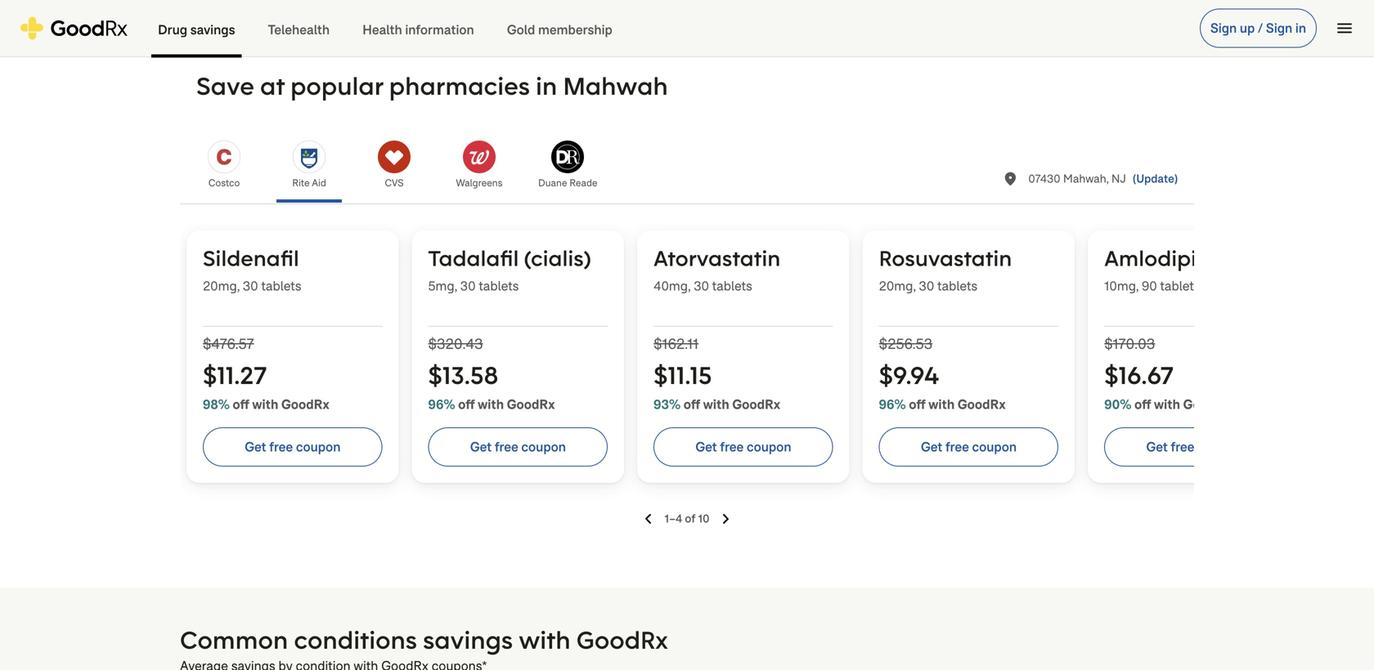 Task type: locate. For each thing, give the bounding box(es) containing it.
tablets inside the amlodipine 10mg, 90 tablets
[[1161, 278, 1201, 295]]

coupon for $13.58
[[522, 439, 566, 456]]

previous image
[[645, 515, 652, 525]]

get down $476.57 $11.27 98% off with goodrx
[[245, 439, 266, 456]]

goodrx inside $476.57 $11.27 98% off with goodrx
[[281, 396, 329, 414]]

2 get from the left
[[470, 439, 492, 456]]

in down gold membership
[[536, 70, 557, 102]]

tablets inside tadalafil (cialis) 5mg, 30 tablets
[[479, 278, 519, 295]]

96%
[[428, 396, 455, 414], [879, 396, 906, 414]]

07430 mahwah, nj (update)
[[1029, 171, 1178, 187]]

atorvastatin
[[654, 245, 781, 272]]

in right /
[[1296, 20, 1307, 37]]

(update)
[[1133, 171, 1178, 187]]

with inside $170.03 $16.67 90% off with goodrx
[[1155, 396, 1181, 414]]

goodrx for $11.15
[[733, 396, 781, 414]]

free for $16.67
[[1171, 439, 1195, 456]]

3 30 from the left
[[694, 278, 709, 295]]

with inside $320.43 $13.58 96% off with goodrx
[[478, 396, 504, 414]]

0 vertical spatial in
[[1296, 20, 1307, 37]]

30 inside the atorvastatin 40mg, 30 tablets
[[694, 278, 709, 295]]

duane
[[538, 177, 567, 190]]

get free coupon down $256.53 $9.94 96% off with goodrx
[[921, 439, 1017, 456]]

1 96% from the left
[[428, 396, 455, 414]]

30 right the 40mg, at the top
[[694, 278, 709, 295]]

30 inside sildenafil 20mg, 30 tablets
[[243, 278, 258, 295]]

time,
[[638, 11, 666, 28]]

with for $9.94
[[929, 396, 955, 414]]

$320.43 $13.58 96% off with goodrx
[[428, 335, 555, 414]]

5 free from the left
[[1171, 439, 1195, 456]]

off inside $170.03 $16.67 90% off with goodrx
[[1135, 396, 1152, 414]]

goodrx for $11.27
[[281, 396, 329, 414]]

3 get from the left
[[696, 439, 717, 456]]

with for $16.67
[[1155, 396, 1181, 414]]

cvs
[[385, 177, 404, 190]]

30 down the sildenafil
[[243, 278, 258, 295]]

next image
[[723, 515, 729, 525]]

tablets inside rosuvastatin 20mg, 30 tablets
[[938, 278, 978, 295]]

tadalafil
[[428, 245, 519, 272]]

1 30 from the left
[[243, 278, 258, 295]]

with inside $162.11 $11.15 93% off with goodrx
[[703, 396, 730, 414]]

of
[[685, 512, 696, 527]]

goodrx for $16.67
[[1184, 396, 1232, 414]]

1 off from the left
[[233, 396, 249, 414]]

goodrx inside $170.03 $16.67 90% off with goodrx
[[1184, 396, 1232, 414]]

3 tablets from the left
[[713, 278, 753, 295]]

off for $13.58
[[458, 396, 475, 414]]

sildenafil 20mg, 30 tablets
[[203, 245, 302, 295]]

3 coupon from the left
[[747, 439, 792, 456]]

earn rewards, save time, and spend less.
[[526, 11, 760, 28]]

1 horizontal spatial 20mg,
[[879, 278, 916, 295]]

0 horizontal spatial 20mg,
[[203, 278, 240, 295]]

get for $13.58
[[470, 439, 492, 456]]

30 for $11.15
[[694, 278, 709, 295]]

0 horizontal spatial savings
[[190, 21, 235, 38]]

sign right /
[[1267, 20, 1293, 37]]

get up the 10
[[696, 439, 717, 456]]

30 inside rosuvastatin 20mg, 30 tablets
[[919, 278, 935, 295]]

off right 98%
[[233, 396, 249, 414]]

in inside button
[[1296, 20, 1307, 37]]

96% down $9.94 on the bottom right of page
[[879, 396, 906, 414]]

get down the $13.58
[[470, 439, 492, 456]]

get free coupon down $320.43 $13.58 96% off with goodrx
[[470, 439, 566, 456]]

10mg,
[[1105, 278, 1139, 295]]

5 tablets from the left
[[1161, 278, 1201, 295]]

off
[[233, 396, 249, 414], [458, 396, 475, 414], [684, 396, 701, 414], [909, 396, 926, 414], [1135, 396, 1152, 414]]

1 horizontal spatial 96%
[[879, 396, 906, 414]]

0 horizontal spatial 96%
[[428, 396, 455, 414]]

4 free from the left
[[946, 439, 970, 456]]

1–4
[[665, 512, 683, 527]]

get for $16.67
[[1147, 439, 1168, 456]]

coupon
[[296, 439, 341, 456], [522, 439, 566, 456], [747, 439, 792, 456], [973, 439, 1017, 456], [1198, 439, 1243, 456]]

tablets for $11.27
[[261, 278, 302, 295]]

$162.11
[[654, 335, 699, 354]]

tablets down atorvastatin
[[713, 278, 753, 295]]

4 30 from the left
[[919, 278, 935, 295]]

5 get free coupon from the left
[[1147, 439, 1243, 456]]

1 20mg, from the left
[[203, 278, 240, 295]]

$11.27
[[203, 360, 267, 392]]

4 off from the left
[[909, 396, 926, 414]]

2 96% from the left
[[879, 396, 906, 414]]

goodrx inside $320.43 $13.58 96% off with goodrx
[[507, 396, 555, 414]]

tablets down "tadalafil"
[[479, 278, 519, 295]]

2 off from the left
[[458, 396, 475, 414]]

0 horizontal spatial sign
[[1211, 20, 1237, 37]]

off inside $476.57 $11.27 98% off with goodrx
[[233, 396, 249, 414]]

1 horizontal spatial savings
[[423, 625, 513, 657]]

off inside $162.11 $11.15 93% off with goodrx
[[684, 396, 701, 414]]

0 vertical spatial savings
[[190, 21, 235, 38]]

tadalafil (cialis) 5mg, 30 tablets
[[428, 245, 591, 295]]

$170.03
[[1105, 335, 1156, 354]]

tablets inside the atorvastatin 40mg, 30 tablets
[[713, 278, 753, 295]]

20mg, inside sildenafil 20mg, 30 tablets
[[203, 278, 240, 295]]

tablets inside sildenafil 20mg, 30 tablets
[[261, 278, 302, 295]]

96% for $13.58
[[428, 396, 455, 414]]

off right 93% in the bottom of the page
[[684, 396, 701, 414]]

with
[[252, 396, 279, 414], [478, 396, 504, 414], [703, 396, 730, 414], [929, 396, 955, 414], [1155, 396, 1181, 414], [519, 625, 571, 657]]

2 tablets from the left
[[479, 278, 519, 295]]

0 horizontal spatial in
[[536, 70, 557, 102]]

get free coupon for $11.27
[[245, 439, 341, 456]]

duane reade
[[538, 177, 598, 190]]

3 off from the left
[[684, 396, 701, 414]]

get for $11.15
[[696, 439, 717, 456]]

gold membership link
[[491, 0, 629, 58]]

tablets down rosuvastatin
[[938, 278, 978, 295]]

free for $11.15
[[720, 439, 744, 456]]

sign left 'up'
[[1211, 20, 1237, 37]]

2 get free coupon from the left
[[470, 439, 566, 456]]

get free coupon down $476.57 $11.27 98% off with goodrx
[[245, 439, 341, 456]]

tablets
[[261, 278, 302, 295], [479, 278, 519, 295], [713, 278, 753, 295], [938, 278, 978, 295], [1161, 278, 1201, 295]]

20mg, down the sildenafil
[[203, 278, 240, 295]]

get free coupon for $13.58
[[470, 439, 566, 456]]

with for $11.15
[[703, 396, 730, 414]]

free for $9.94
[[946, 439, 970, 456]]

$256.53
[[879, 335, 933, 354]]

goodrx inside $256.53 $9.94 96% off with goodrx
[[958, 396, 1006, 414]]

with inside $476.57 $11.27 98% off with goodrx
[[252, 396, 279, 414]]

tablets for $9.94
[[938, 278, 978, 295]]

free up next image
[[720, 439, 744, 456]]

reade
[[570, 177, 598, 190]]

walgreens
[[456, 177, 503, 190]]

goodrx inside $162.11 $11.15 93% off with goodrx
[[733, 396, 781, 414]]

goodrx yellow cross logo image
[[20, 17, 128, 40]]

1 vertical spatial in
[[536, 70, 557, 102]]

3 get free coupon from the left
[[696, 439, 792, 456]]

1 coupon from the left
[[296, 439, 341, 456]]

30 inside tadalafil (cialis) 5mg, 30 tablets
[[460, 278, 476, 295]]

free down $320.43 $13.58 96% off with goodrx
[[495, 439, 519, 456]]

off inside $320.43 $13.58 96% off with goodrx
[[458, 396, 475, 414]]

30
[[243, 278, 258, 295], [460, 278, 476, 295], [694, 278, 709, 295], [919, 278, 935, 295]]

rite aid
[[292, 177, 326, 190]]

20mg, for $11.27
[[203, 278, 240, 295]]

get free coupon
[[245, 439, 341, 456], [470, 439, 566, 456], [696, 439, 792, 456], [921, 439, 1017, 456], [1147, 439, 1243, 456]]

goodrx for $9.94
[[958, 396, 1006, 414]]

(cialis)
[[524, 245, 591, 272]]

2 20mg, from the left
[[879, 278, 916, 295]]

2 sign from the left
[[1267, 20, 1293, 37]]

atorvastatin 40mg, 30 tablets
[[654, 245, 781, 295]]

20mg, inside rosuvastatin 20mg, 30 tablets
[[879, 278, 916, 295]]

earn
[[526, 11, 553, 28]]

telehealth
[[268, 21, 330, 38]]

tablets down the sildenafil
[[261, 278, 302, 295]]

get free coupon down $170.03 $16.67 90% off with goodrx
[[1147, 439, 1243, 456]]

walgreens button
[[437, 131, 522, 203]]

20mg,
[[203, 278, 240, 295], [879, 278, 916, 295]]

free down $256.53 $9.94 96% off with goodrx
[[946, 439, 970, 456]]

sign up / sign in
[[1211, 20, 1307, 37]]

1 tablets from the left
[[261, 278, 302, 295]]

rewards,
[[556, 11, 605, 28]]

1 vertical spatial savings
[[423, 625, 513, 657]]

off right 90% at the bottom right of the page
[[1135, 396, 1152, 414]]

96% down the $13.58
[[428, 396, 455, 414]]

2 free from the left
[[495, 439, 519, 456]]

in
[[1296, 20, 1307, 37], [536, 70, 557, 102]]

goodrx
[[281, 396, 329, 414], [507, 396, 555, 414], [733, 396, 781, 414], [958, 396, 1006, 414], [1184, 396, 1232, 414], [577, 625, 668, 657]]

4 get from the left
[[921, 439, 943, 456]]

30 right 5mg,
[[460, 278, 476, 295]]

free down $170.03 $16.67 90% off with goodrx
[[1171, 439, 1195, 456]]

20mg, down rosuvastatin
[[879, 278, 916, 295]]

in for sign
[[1296, 20, 1307, 37]]

off down the $13.58
[[458, 396, 475, 414]]

1 free from the left
[[269, 439, 293, 456]]

1 get from the left
[[245, 439, 266, 456]]

less.
[[734, 11, 760, 28]]

5 coupon from the left
[[1198, 439, 1243, 456]]

get down $256.53 $9.94 96% off with goodrx
[[921, 439, 943, 456]]

place
[[1003, 171, 1019, 187]]

1 horizontal spatial in
[[1296, 20, 1307, 37]]

5 get from the left
[[1147, 439, 1168, 456]]

free down $476.57 $11.27 98% off with goodrx
[[269, 439, 293, 456]]

1 get free coupon from the left
[[245, 439, 341, 456]]

off down $9.94 on the bottom right of page
[[909, 396, 926, 414]]

with inside $256.53 $9.94 96% off with goodrx
[[929, 396, 955, 414]]

get free coupon for $11.15
[[696, 439, 792, 456]]

sign
[[1211, 20, 1237, 37], [1267, 20, 1293, 37]]

5 off from the left
[[1135, 396, 1152, 414]]

1 horizontal spatial sign
[[1267, 20, 1293, 37]]

4 tablets from the left
[[938, 278, 978, 295]]

$13.58
[[428, 360, 499, 392]]

savings
[[190, 21, 235, 38], [423, 625, 513, 657]]

96% inside $320.43 $13.58 96% off with goodrx
[[428, 396, 455, 414]]

dialog
[[0, 0, 1375, 671]]

off for $9.94
[[909, 396, 926, 414]]

free for $11.27
[[269, 439, 293, 456]]

2 30 from the left
[[460, 278, 476, 295]]

free
[[269, 439, 293, 456], [495, 439, 519, 456], [720, 439, 744, 456], [946, 439, 970, 456], [1171, 439, 1195, 456]]

96% inside $256.53 $9.94 96% off with goodrx
[[879, 396, 906, 414]]

1 sign from the left
[[1211, 20, 1237, 37]]

4 coupon from the left
[[973, 439, 1017, 456]]

3 free from the left
[[720, 439, 744, 456]]

2 coupon from the left
[[522, 439, 566, 456]]

5mg,
[[428, 278, 457, 295]]

off inside $256.53 $9.94 96% off with goodrx
[[909, 396, 926, 414]]

save at popular pharmacies in mahwah
[[196, 70, 668, 102]]

get free coupon up next image
[[696, 439, 792, 456]]

sign up / sign in button
[[1200, 9, 1317, 48]]

tablets for $16.67
[[1161, 278, 1201, 295]]

4 get free coupon from the left
[[921, 439, 1017, 456]]

30 down rosuvastatin
[[919, 278, 935, 295]]

tablets right 90
[[1161, 278, 1201, 295]]

get
[[245, 439, 266, 456], [470, 439, 492, 456], [696, 439, 717, 456], [921, 439, 943, 456], [1147, 439, 1168, 456]]

get down $170.03 $16.67 90% off with goodrx
[[1147, 439, 1168, 456]]



Task type: vqa. For each thing, say whether or not it's contained in the screenshot.
TABLETS inside the Atorvastatin 40mg, 30 tablets
yes



Task type: describe. For each thing, give the bounding box(es) containing it.
costco
[[208, 177, 240, 190]]

rite
[[292, 177, 310, 190]]

90
[[1142, 278, 1158, 295]]

rite aid button
[[267, 131, 352, 203]]

save
[[608, 11, 635, 28]]

in for pharmacies
[[536, 70, 557, 102]]

mahwah
[[563, 70, 668, 102]]

amlodipine
[[1105, 245, 1223, 272]]

spend
[[695, 11, 731, 28]]

$476.57
[[203, 335, 254, 354]]

health
[[363, 21, 402, 38]]

(update) button
[[1133, 171, 1178, 187]]

common
[[180, 625, 288, 657]]

drug
[[158, 21, 187, 38]]

98%
[[203, 396, 230, 414]]

20mg, for $9.94
[[879, 278, 916, 295]]

off for $11.15
[[684, 396, 701, 414]]

membership
[[538, 21, 613, 38]]

gold
[[507, 21, 535, 38]]

coupon for $11.15
[[747, 439, 792, 456]]

amlodipine 10mg, 90 tablets
[[1105, 245, 1223, 295]]

tablets for $11.15
[[713, 278, 753, 295]]

1–4 of 10
[[665, 512, 710, 527]]

health information
[[363, 21, 474, 38]]

get free coupon for $9.94
[[921, 439, 1017, 456]]

and
[[670, 11, 692, 28]]

popular
[[290, 70, 383, 102]]

$476.57 $11.27 98% off with goodrx
[[203, 335, 329, 414]]

telehealth link
[[252, 0, 346, 58]]

coupon for $9.94
[[973, 439, 1017, 456]]

information
[[405, 21, 474, 38]]

free for $13.58
[[495, 439, 519, 456]]

96% for $9.94
[[879, 396, 906, 414]]

off for $16.67
[[1135, 396, 1152, 414]]

$256.53 $9.94 96% off with goodrx
[[879, 335, 1006, 414]]

sildenafil
[[203, 245, 299, 272]]

with for $11.27
[[252, 396, 279, 414]]

/
[[1259, 20, 1264, 37]]

menu button
[[1327, 10, 1363, 46]]

duane reade button
[[522, 131, 614, 203]]

aid
[[312, 177, 326, 190]]

up
[[1240, 20, 1256, 37]]

10
[[698, 512, 710, 527]]

health information link
[[346, 0, 491, 58]]

30 for $9.94
[[919, 278, 935, 295]]

drug savings
[[158, 21, 235, 38]]

rosuvastatin 20mg, 30 tablets
[[879, 245, 1013, 295]]

earn rewards, save time, and spend less. link
[[0, 0, 1375, 47]]

get for $9.94
[[921, 439, 943, 456]]

save
[[196, 70, 254, 102]]

get free coupon for $16.67
[[1147, 439, 1243, 456]]

off for $11.27
[[233, 396, 249, 414]]

costco button
[[182, 131, 267, 203]]

gold membership
[[507, 21, 613, 38]]

common conditions savings with goodrx
[[180, 625, 668, 657]]

goodrx for $13.58
[[507, 396, 555, 414]]

pharmacies
[[389, 70, 530, 102]]

30 for $11.27
[[243, 278, 258, 295]]

$9.94
[[879, 360, 940, 392]]

mahwah,
[[1064, 171, 1109, 187]]

$320.43
[[428, 335, 483, 354]]

nj
[[1112, 171, 1127, 187]]

40mg,
[[654, 278, 691, 295]]

coupon for $11.27
[[296, 439, 341, 456]]

90%
[[1105, 396, 1132, 414]]

rosuvastatin
[[879, 245, 1013, 272]]

at
[[260, 70, 285, 102]]

number of slides in the carousel element
[[665, 511, 710, 528]]

$162.11 $11.15 93% off with goodrx
[[654, 335, 781, 414]]

$16.67
[[1105, 360, 1174, 392]]

menu
[[1335, 18, 1355, 38]]

cvs button
[[352, 131, 437, 203]]

$170.03 $16.67 90% off with goodrx
[[1105, 335, 1232, 414]]

get for $11.27
[[245, 439, 266, 456]]

drug savings link
[[142, 0, 252, 58]]

with for $13.58
[[478, 396, 504, 414]]

$11.15
[[654, 360, 712, 392]]

coupon for $16.67
[[1198, 439, 1243, 456]]

07430
[[1029, 171, 1061, 187]]

93%
[[654, 396, 681, 414]]

conditions
[[294, 625, 417, 657]]



